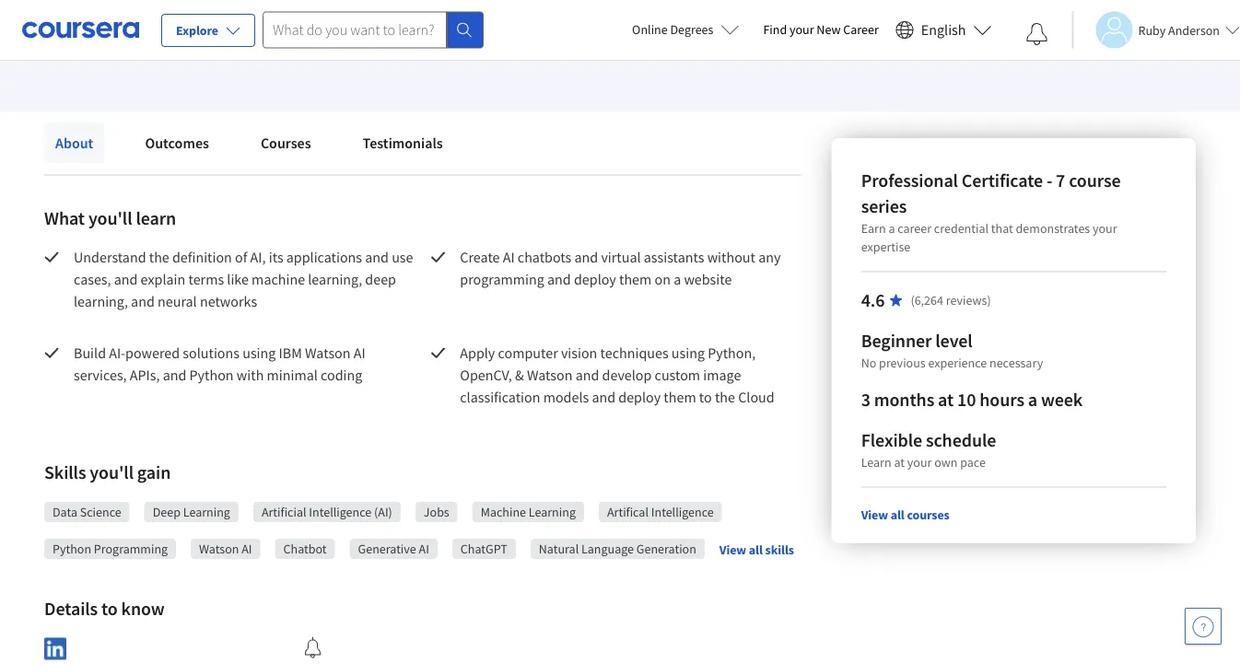 Task type: locate. For each thing, give the bounding box(es) containing it.
and down understand
[[114, 270, 138, 288]]

0 horizontal spatial at
[[894, 454, 905, 471]]

0 horizontal spatial all
[[749, 541, 763, 558]]

and down chatbots
[[547, 270, 571, 288]]

python
[[189, 366, 234, 384], [53, 541, 91, 557]]

intelligence left (ai)
[[309, 504, 372, 521]]

to left know
[[101, 597, 118, 620]]

know
[[121, 597, 165, 620]]

7-
[[377, 3, 388, 19]]

new
[[817, 21, 841, 38]]

4.6
[[861, 289, 885, 312]]

python down data
[[53, 541, 91, 557]]

about
[[55, 134, 93, 152]]

1 vertical spatial to
[[699, 388, 712, 406]]

0 vertical spatial all
[[891, 507, 904, 523]]

a right on
[[674, 270, 681, 288]]

build
[[74, 344, 106, 362]]

0 vertical spatial deploy
[[574, 270, 616, 288]]

coding
[[321, 366, 362, 384]]

0 horizontal spatial learning
[[183, 504, 230, 521]]

the inside understand the definition of ai, its applications and use cases, and explain terms like machine learning, deep learning, and neural networks
[[149, 248, 169, 266]]

ai for watson ai
[[242, 541, 252, 557]]

0 horizontal spatial a
[[674, 270, 681, 288]]

and right the apis,
[[163, 366, 186, 384]]

2 vertical spatial a
[[1028, 388, 1037, 411]]

view down learn
[[861, 507, 888, 523]]

all left skills
[[749, 541, 763, 558]]

you'll
[[88, 207, 132, 230], [90, 461, 134, 484]]

its
[[269, 248, 283, 266]]

python down solutions
[[189, 366, 234, 384]]

intelligence up 'generation'
[[651, 504, 714, 521]]

earn
[[861, 220, 886, 237]]

at left 10
[[938, 388, 954, 411]]

develop
[[602, 366, 652, 384]]

learning
[[183, 504, 230, 521], [529, 504, 576, 521]]

0 horizontal spatial the
[[149, 248, 169, 266]]

for for enroll
[[115, 6, 134, 24]]

anderson
[[1168, 22, 1220, 38]]

0 vertical spatial you'll
[[88, 207, 132, 230]]

your inside professional certificate - 7 course series earn a career credential that demonstrates your expertise
[[1093, 220, 1117, 237]]

deploy down virtual
[[574, 270, 616, 288]]

custom
[[655, 366, 700, 384]]

them down virtual
[[619, 270, 652, 288]]

for up nov
[[115, 6, 134, 24]]

to down image
[[699, 388, 712, 406]]

learn
[[136, 207, 176, 230]]

0 horizontal spatial them
[[619, 270, 652, 288]]

english button
[[888, 0, 999, 60]]

None search field
[[263, 12, 484, 48]]

experience
[[928, 355, 987, 371]]

using up custom
[[671, 344, 705, 362]]

ruby anderson button
[[1072, 12, 1240, 48]]

your left the own
[[907, 454, 932, 471]]

0 horizontal spatial intelligence
[[309, 504, 372, 521]]

your down course
[[1093, 220, 1117, 237]]

and down the vision
[[575, 366, 599, 384]]

career
[[843, 21, 879, 38]]

flexible schedule learn at your own pace
[[861, 429, 996, 471]]

1 vertical spatial watson
[[527, 366, 573, 384]]

1 horizontal spatial python
[[189, 366, 234, 384]]

learning for deep learning
[[183, 504, 230, 521]]

ai-
[[109, 344, 125, 362]]

reviews)
[[946, 292, 991, 309]]

ai up programming
[[503, 248, 515, 266]]

1 horizontal spatial at
[[938, 388, 954, 411]]

1 vertical spatial all
[[749, 541, 763, 558]]

them down custom
[[664, 388, 696, 406]]

flexible
[[861, 429, 922, 452]]

course
[[1069, 169, 1121, 192]]

0 vertical spatial view
[[861, 507, 888, 523]]

programming
[[460, 270, 544, 288]]

using up with
[[242, 344, 276, 362]]

your right the find
[[790, 21, 814, 38]]

without
[[707, 248, 755, 266]]

1 horizontal spatial the
[[715, 388, 735, 406]]

ai for create ai chatbots and virtual assistants without any programming and deploy them on a website
[[503, 248, 515, 266]]

1 horizontal spatial view
[[861, 507, 888, 523]]

free
[[136, 6, 164, 24]]

1 vertical spatial at
[[894, 454, 905, 471]]

deploy inside the apply computer vision techniques using python, opencv, & watson and develop custom image classification models and deploy them to the cloud
[[618, 388, 661, 406]]

ai up coding
[[354, 344, 365, 362]]

services,
[[74, 366, 127, 384]]

0 horizontal spatial for
[[115, 6, 134, 24]]

programming
[[94, 541, 168, 557]]

1 learning from the left
[[183, 504, 230, 521]]

all inside view all skills button
[[749, 541, 763, 558]]

7
[[1056, 169, 1065, 192]]

the up explain
[[149, 248, 169, 266]]

ruby
[[1138, 22, 1166, 38]]

trial
[[491, 3, 513, 19]]

data
[[53, 504, 77, 521]]

1 horizontal spatial a
[[889, 220, 895, 237]]

deep
[[365, 270, 396, 288]]

generative
[[358, 541, 416, 557]]

a right earn
[[889, 220, 895, 237]]

17
[[141, 26, 153, 41]]

1 vertical spatial view
[[719, 541, 746, 558]]

1 horizontal spatial enroll
[[275, 3, 307, 19]]

2 horizontal spatial a
[[1028, 388, 1037, 411]]

using inside build ai-powered solutions using ibm watson ai services, apis, and python with minimal coding
[[242, 344, 276, 362]]

enroll up the starts
[[74, 6, 112, 24]]

you'll up the science
[[90, 461, 134, 484]]

apply
[[460, 344, 495, 362]]

a inside 'create ai chatbots and virtual assistants without any programming and deploy them on a website'
[[674, 270, 681, 288]]

2 using from the left
[[671, 344, 705, 362]]

1 vertical spatial them
[[664, 388, 696, 406]]

learning right deep
[[183, 504, 230, 521]]

0 vertical spatial python
[[189, 366, 234, 384]]

0 horizontal spatial learning,
[[74, 292, 128, 310]]

learning, down cases,
[[74, 292, 128, 310]]

you'll for skills
[[90, 461, 134, 484]]

like
[[227, 270, 249, 288]]

1 horizontal spatial deploy
[[618, 388, 661, 406]]

virtual
[[601, 248, 641, 266]]

1 horizontal spatial to
[[309, 3, 321, 19]]

1 horizontal spatial all
[[891, 507, 904, 523]]

on
[[655, 270, 671, 288]]

ai right generative
[[419, 541, 429, 557]]

your inside the flexible schedule learn at your own pace
[[907, 454, 932, 471]]

at right learn
[[894, 454, 905, 471]]

to inside the apply computer vision techniques using python, opencv, & watson and develop custom image classification models and deploy them to the cloud
[[699, 388, 712, 406]]

for inside try for free: enroll to start your 7-day full access free trial financial aid available
[[228, 3, 243, 19]]

and
[[365, 248, 389, 266], [574, 248, 598, 266], [114, 270, 138, 288], [547, 270, 571, 288], [131, 292, 155, 310], [163, 366, 186, 384], [575, 366, 599, 384], [592, 388, 616, 406]]

for right try at the top left
[[228, 3, 243, 19]]

deep learning
[[153, 504, 230, 521]]

watson down deep learning
[[199, 541, 239, 557]]

2 horizontal spatial to
[[699, 388, 712, 406]]

2 learning from the left
[[529, 504, 576, 521]]

assistants
[[644, 248, 704, 266]]

1 horizontal spatial intelligence
[[651, 504, 714, 521]]

1 horizontal spatial for
[[228, 3, 243, 19]]

at inside the flexible schedule learn at your own pace
[[894, 454, 905, 471]]

1 using from the left
[[242, 344, 276, 362]]

ai for generative ai
[[419, 541, 429, 557]]

view all skills button
[[719, 541, 794, 559]]

ai inside build ai-powered solutions using ibm watson ai services, apis, and python with minimal coding
[[354, 344, 365, 362]]

1 horizontal spatial them
[[664, 388, 696, 406]]

view all courses
[[861, 507, 950, 523]]

1 horizontal spatial learning
[[529, 504, 576, 521]]

to
[[309, 3, 321, 19], [699, 388, 712, 406], [101, 597, 118, 620]]

enroll
[[275, 3, 307, 19], [74, 6, 112, 24]]

watson up models
[[527, 366, 573, 384]]

cloud
[[738, 388, 774, 406]]

english
[[921, 21, 966, 39]]

for inside enroll for free starts nov 17
[[115, 6, 134, 24]]

deploy
[[574, 270, 616, 288], [618, 388, 661, 406]]

outcomes link
[[134, 123, 220, 163]]

0 horizontal spatial view
[[719, 541, 746, 558]]

using inside the apply computer vision techniques using python, opencv, & watson and develop custom image classification models and deploy them to the cloud
[[671, 344, 705, 362]]

financial aid available button
[[209, 28, 330, 44]]

enroll up available
[[275, 3, 307, 19]]

watson up coding
[[305, 344, 351, 362]]

0 vertical spatial a
[[889, 220, 895, 237]]

all left courses
[[891, 507, 904, 523]]

you'll up understand
[[88, 207, 132, 230]]

2 horizontal spatial watson
[[527, 366, 573, 384]]

the down image
[[715, 388, 735, 406]]

1 horizontal spatial learning,
[[308, 270, 362, 288]]

0 vertical spatial learning,
[[308, 270, 362, 288]]

details to know
[[44, 597, 165, 620]]

artifical
[[607, 504, 649, 521]]

techniques
[[600, 344, 668, 362]]

level
[[935, 329, 973, 352]]

0 horizontal spatial deploy
[[574, 270, 616, 288]]

1 vertical spatial deploy
[[618, 388, 661, 406]]

understand
[[74, 248, 146, 266]]

1 horizontal spatial using
[[671, 344, 705, 362]]

the inside the apply computer vision techniques using python, opencv, & watson and develop custom image classification models and deploy them to the cloud
[[715, 388, 735, 406]]

access
[[430, 3, 465, 19]]

learning, down applications
[[308, 270, 362, 288]]

deploy down develop
[[618, 388, 661, 406]]

using for with
[[242, 344, 276, 362]]

apis,
[[130, 366, 160, 384]]

a left week
[[1028, 388, 1037, 411]]

professional
[[861, 169, 958, 192]]

networks
[[200, 292, 257, 310]]

0 vertical spatial them
[[619, 270, 652, 288]]

1 vertical spatial a
[[674, 270, 681, 288]]

build ai-powered solutions using ibm watson ai services, apis, and python with minimal coding
[[74, 344, 368, 384]]

2 intelligence from the left
[[651, 504, 714, 521]]

0 horizontal spatial watson
[[199, 541, 239, 557]]

1 intelligence from the left
[[309, 504, 372, 521]]

view for view all courses
[[861, 507, 888, 523]]

0 vertical spatial the
[[149, 248, 169, 266]]

apply computer vision techniques using python, opencv, & watson and develop custom image classification models and deploy them to the cloud
[[460, 344, 777, 406]]

1 horizontal spatial watson
[[305, 344, 351, 362]]

enroll inside try for free: enroll to start your 7-day full access free trial financial aid available
[[275, 3, 307, 19]]

learning up natural in the bottom of the page
[[529, 504, 576, 521]]

ai left chatbot
[[242, 541, 252, 557]]

1 vertical spatial the
[[715, 388, 735, 406]]

to left "start"
[[309, 3, 321, 19]]

testimonials
[[363, 134, 443, 152]]

-
[[1046, 169, 1052, 192]]

0 horizontal spatial using
[[242, 344, 276, 362]]

view left skills
[[719, 541, 746, 558]]

your inside find your new career link
[[790, 21, 814, 38]]

0 horizontal spatial python
[[53, 541, 91, 557]]

for for try
[[228, 3, 243, 19]]

create
[[460, 248, 500, 266]]

0 horizontal spatial enroll
[[74, 6, 112, 24]]

your left 7-
[[350, 3, 375, 19]]

0 vertical spatial watson
[[305, 344, 351, 362]]

pace
[[960, 454, 986, 471]]

view inside button
[[719, 541, 746, 558]]

find
[[763, 21, 787, 38]]

0 vertical spatial to
[[309, 3, 321, 19]]

ai inside 'create ai chatbots and virtual assistants without any programming and deploy them on a website'
[[503, 248, 515, 266]]

0 horizontal spatial to
[[101, 597, 118, 620]]

watson inside build ai-powered solutions using ibm watson ai services, apis, and python with minimal coding
[[305, 344, 351, 362]]

1 vertical spatial python
[[53, 541, 91, 557]]

explain
[[141, 270, 185, 288]]

1 vertical spatial you'll
[[90, 461, 134, 484]]

coursera image
[[22, 15, 139, 44]]

(6,264 reviews)
[[911, 292, 991, 309]]

a inside professional certificate - 7 course series earn a career credential that demonstrates your expertise
[[889, 220, 895, 237]]

deep
[[153, 504, 181, 521]]

machine
[[252, 270, 305, 288]]

beginner level no previous experience necessary
[[861, 329, 1043, 371]]

neural
[[158, 292, 197, 310]]



Task type: vqa. For each thing, say whether or not it's contained in the screenshot.
deploy within the Apply Computer Vision Techniques Using Python, Opencv, & Watson And Develop Custom Image Classification Models And Deploy Them To The Cloud
yes



Task type: describe. For each thing, give the bounding box(es) containing it.
and up deep
[[365, 248, 389, 266]]

deploy inside 'create ai chatbots and virtual assistants without any programming and deploy them on a website'
[[574, 270, 616, 288]]

testimonials link
[[352, 123, 454, 163]]

&
[[515, 366, 524, 384]]

vision
[[561, 344, 597, 362]]

courses
[[907, 507, 950, 523]]

chatbot
[[283, 541, 327, 557]]

online degrees
[[632, 21, 713, 38]]

beginner
[[861, 329, 932, 352]]

own
[[934, 454, 958, 471]]

previous
[[879, 355, 926, 371]]

use
[[392, 248, 413, 266]]

schedule
[[926, 429, 996, 452]]

what
[[44, 207, 85, 230]]

create ai chatbots and virtual assistants without any programming and deploy them on a website
[[460, 248, 784, 288]]

learning for machine learning
[[529, 504, 576, 521]]

models
[[543, 388, 589, 406]]

all for skills
[[749, 541, 763, 558]]

1 vertical spatial learning,
[[74, 292, 128, 310]]

and down develop
[[592, 388, 616, 406]]

credential
[[934, 220, 989, 237]]

day
[[388, 3, 407, 19]]

data science
[[53, 504, 121, 521]]

outcomes
[[145, 134, 209, 152]]

intelligence for artificial
[[309, 504, 372, 521]]

jobs
[[424, 504, 449, 521]]

generation
[[636, 541, 696, 557]]

try for free: enroll to start your 7-day full access free trial financial aid available
[[209, 3, 513, 44]]

machine learning
[[481, 504, 576, 521]]

you'll for what
[[88, 207, 132, 230]]

powered
[[125, 344, 180, 362]]

degrees
[[670, 21, 713, 38]]

your inside try for free: enroll to start your 7-day full access free trial financial aid available
[[350, 3, 375, 19]]

0 vertical spatial at
[[938, 388, 954, 411]]

classification
[[460, 388, 540, 406]]

view all courses link
[[861, 507, 950, 523]]

free
[[467, 3, 488, 19]]

all for courses
[[891, 507, 904, 523]]

week
[[1041, 388, 1083, 411]]

ibm
[[279, 344, 302, 362]]

full
[[410, 3, 427, 19]]

artificial
[[262, 504, 306, 521]]

python,
[[708, 344, 756, 362]]

months
[[874, 388, 934, 411]]

them inside 'create ai chatbots and virtual assistants without any programming and deploy them on a website'
[[619, 270, 652, 288]]

natural language generation
[[539, 541, 696, 557]]

details
[[44, 597, 98, 620]]

hours
[[980, 388, 1024, 411]]

ruby anderson
[[1138, 22, 1220, 38]]

try
[[209, 3, 226, 19]]

explore
[[176, 22, 218, 39]]

necessary
[[989, 355, 1043, 371]]

(ai)
[[374, 504, 392, 521]]

online
[[632, 21, 668, 38]]

watson inside the apply computer vision techniques using python, opencv, & watson and develop custom image classification models and deploy them to the cloud
[[527, 366, 573, 384]]

demonstrates
[[1016, 220, 1090, 237]]

natural
[[539, 541, 579, 557]]

career
[[898, 220, 931, 237]]

(6,264
[[911, 292, 943, 309]]

understand the definition of ai, its applications and use cases, and explain terms like machine learning, deep learning, and neural networks
[[74, 248, 416, 310]]

image
[[703, 366, 741, 384]]

any
[[758, 248, 781, 266]]

artifical intelligence
[[607, 504, 714, 521]]

courses link
[[250, 123, 322, 163]]

minimal
[[267, 366, 318, 384]]

using for image
[[671, 344, 705, 362]]

intelligence for artifical
[[651, 504, 714, 521]]

financial
[[209, 28, 258, 44]]

skills
[[765, 541, 794, 558]]

starts
[[85, 26, 116, 41]]

view for view all skills
[[719, 541, 746, 558]]

to inside try for free: enroll to start your 7-day full access free trial financial aid available
[[309, 3, 321, 19]]

opencv,
[[460, 366, 512, 384]]

online degrees button
[[617, 9, 754, 50]]

website
[[684, 270, 732, 288]]

and down explain
[[131, 292, 155, 310]]

series
[[861, 195, 907, 218]]

of
[[235, 248, 247, 266]]

enroll inside enroll for free starts nov 17
[[74, 6, 112, 24]]

courses
[[261, 134, 311, 152]]

python inside build ai-powered solutions using ibm watson ai services, apis, and python with minimal coding
[[189, 366, 234, 384]]

machine
[[481, 504, 526, 521]]

What do you want to learn? text field
[[263, 12, 447, 48]]

3 months at 10 hours a week
[[861, 388, 1083, 411]]

certificate
[[962, 169, 1043, 192]]

definition
[[172, 248, 232, 266]]

terms
[[188, 270, 224, 288]]

chatbots
[[518, 248, 571, 266]]

no
[[861, 355, 876, 371]]

2 vertical spatial watson
[[199, 541, 239, 557]]

and left virtual
[[574, 248, 598, 266]]

and inside build ai-powered solutions using ibm watson ai services, apis, and python with minimal coding
[[163, 366, 186, 384]]

them inside the apply computer vision techniques using python, opencv, & watson and develop custom image classification models and deploy them to the cloud
[[664, 388, 696, 406]]

show notifications image
[[1026, 23, 1048, 45]]

expertise
[[861, 239, 911, 255]]

python programming
[[53, 541, 168, 557]]

help center image
[[1192, 615, 1214, 638]]

2 vertical spatial to
[[101, 597, 118, 620]]



